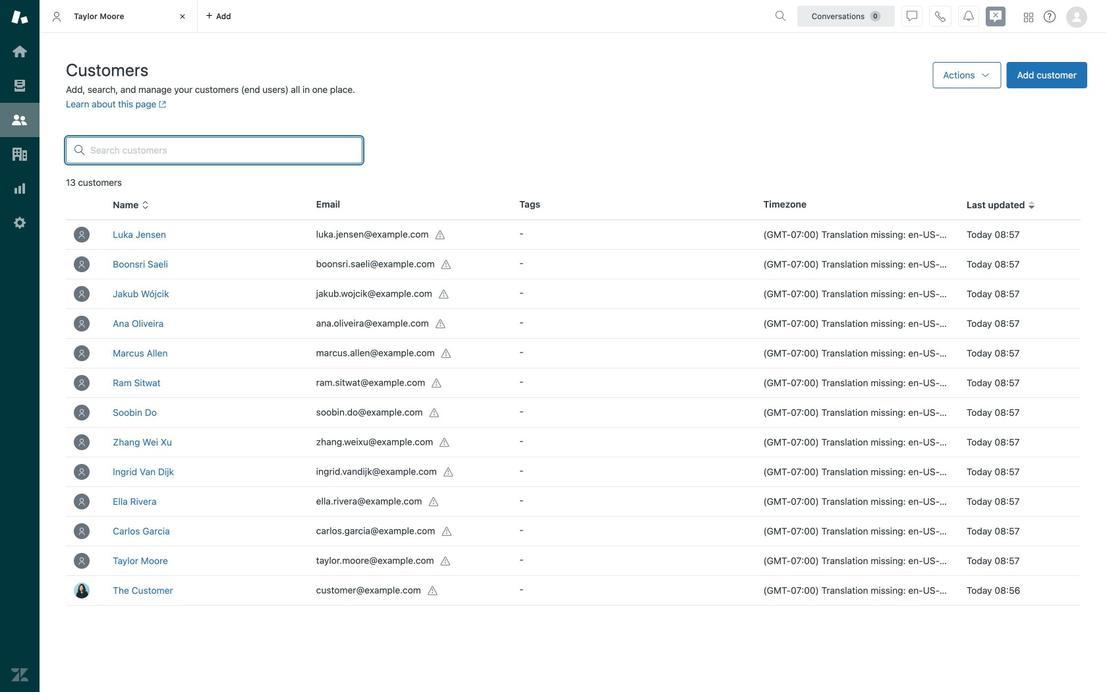 Task type: vqa. For each thing, say whether or not it's contained in the screenshot.
first Today 08:59 text box from the top of the the "conversationlabel" log
no



Task type: locate. For each thing, give the bounding box(es) containing it.
tab
[[40, 0, 198, 33]]

zendesk support image
[[11, 9, 28, 26]]

(opens in a new tab) image
[[156, 100, 167, 108]]

unverified email image
[[435, 230, 446, 240], [441, 259, 452, 270], [439, 289, 450, 300], [436, 319, 446, 329], [441, 348, 452, 359], [444, 467, 454, 478], [429, 497, 439, 507], [442, 526, 452, 537], [441, 556, 451, 567]]

button displays agent's chat status as invisible. image
[[907, 11, 918, 21]]

get started image
[[11, 43, 28, 60]]

close image
[[176, 10, 189, 23]]

tabs tab list
[[40, 0, 770, 33]]

unverified email image
[[432, 378, 442, 389], [429, 408, 440, 418], [440, 437, 450, 448], [428, 586, 438, 596]]



Task type: describe. For each thing, give the bounding box(es) containing it.
notifications image
[[964, 11, 974, 21]]

Search customers field
[[90, 144, 354, 156]]

zendesk products image
[[1024, 13, 1034, 22]]

get help image
[[1044, 11, 1056, 22]]

organizations image
[[11, 146, 28, 163]]

admin image
[[11, 214, 28, 231]]

customers image
[[11, 111, 28, 129]]

views image
[[11, 77, 28, 94]]

zendesk chat image
[[986, 7, 1006, 26]]

main element
[[0, 0, 40, 692]]

reporting image
[[11, 180, 28, 197]]

zendesk image
[[11, 666, 28, 684]]



